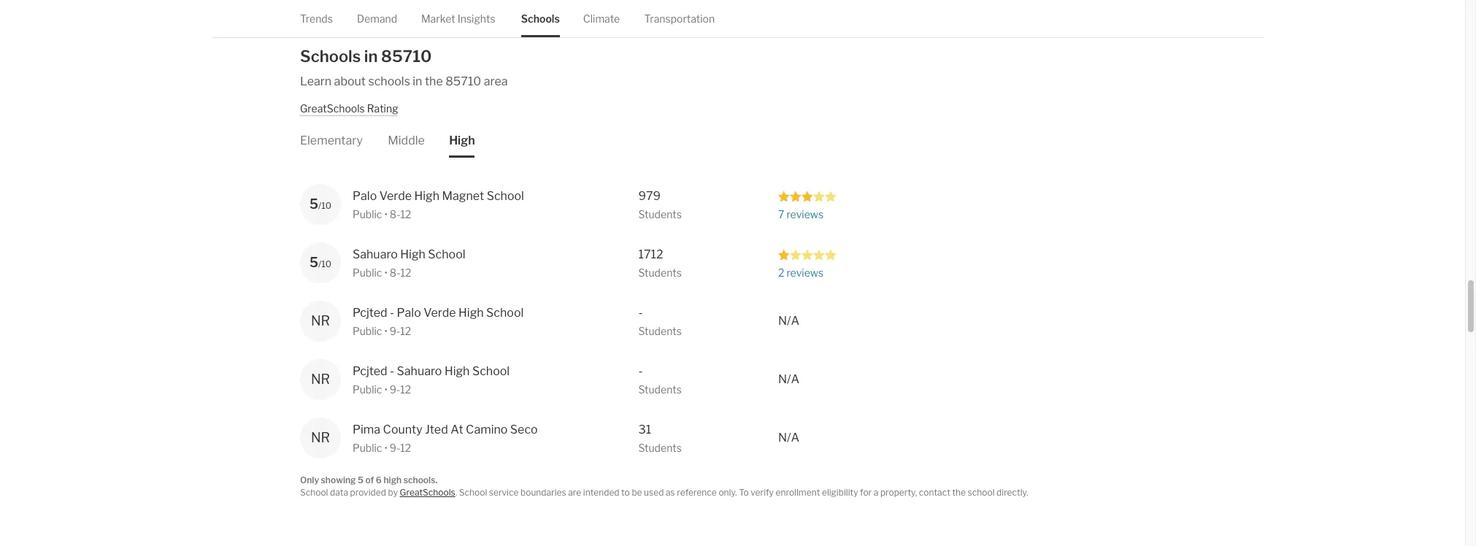 Task type: locate. For each thing, give the bounding box(es) containing it.
- down sahuaro high school public • 8-12
[[390, 306, 394, 320]]

1 vertical spatial 5 /10
[[310, 255, 332, 270]]

2 • from the top
[[385, 267, 388, 279]]

0 vertical spatial sahuaro
[[353, 248, 398, 261]]

1 • from the top
[[385, 208, 388, 221]]

pcjted inside the 'pcjted - sahuaro high school public • 9-12'
[[353, 364, 388, 378]]

students down 31
[[639, 442, 682, 454]]

8- up sahuaro high school public • 8-12
[[390, 208, 401, 221]]

• inside palo verde high magnet school public • 8-12
[[385, 208, 388, 221]]

/10 for palo
[[318, 200, 332, 211]]

students for pcjted - palo verde high school
[[639, 325, 682, 337]]

2 vertical spatial 5
[[358, 475, 364, 486]]

1 horizontal spatial palo
[[397, 306, 421, 320]]

students down 1712 students
[[639, 325, 682, 337]]

12 up county
[[401, 383, 411, 396]]

pcjted - sahuaro high school public • 9-12
[[353, 364, 510, 396]]

area
[[484, 74, 508, 88]]

- students for pcjted - sahuaro high school
[[639, 364, 682, 396]]

4 public from the top
[[353, 383, 382, 396]]

climate link
[[583, 0, 620, 37]]

pcjted up pima
[[353, 364, 388, 378]]

the
[[425, 74, 443, 88], [953, 487, 966, 498]]

0 vertical spatial palo
[[353, 189, 377, 203]]

8- down sahuaro high school "button"
[[390, 267, 401, 279]]

nr
[[311, 313, 330, 329], [311, 372, 330, 387], [311, 430, 330, 446]]

contact
[[919, 487, 951, 498]]

schools left climate
[[521, 12, 560, 25]]

high down palo verde high magnet school public • 8-12
[[401, 248, 426, 261]]

1 5 /10 from the top
[[310, 196, 332, 212]]

school
[[487, 189, 524, 203], [428, 248, 466, 261], [486, 306, 524, 320], [472, 364, 510, 378], [300, 487, 328, 498], [459, 487, 487, 498]]

elementary
[[300, 134, 363, 148]]

• down sahuaro high school "button"
[[385, 267, 388, 279]]

12 down sahuaro high school "button"
[[401, 267, 412, 279]]

0 vertical spatial 5
[[310, 196, 318, 212]]

1 horizontal spatial in
[[413, 74, 423, 88]]

enrollment
[[776, 487, 820, 498]]

1 - students from the top
[[639, 306, 682, 337]]

demand link
[[357, 0, 397, 37]]

3 public from the top
[[353, 325, 382, 337]]

market insights link
[[421, 0, 496, 37]]

9- for -
[[390, 325, 401, 337]]

- students
[[639, 306, 682, 337], [639, 364, 682, 396]]

5 12 from the top
[[401, 442, 411, 454]]

0 horizontal spatial schools
[[300, 47, 361, 66]]

pcjted inside the pcjted - palo verde high school public • 9-12
[[353, 306, 388, 320]]

trends link
[[300, 0, 333, 37]]

1 12 from the top
[[401, 208, 412, 221]]

1 /10 from the top
[[318, 200, 332, 211]]

1 vertical spatial schools
[[300, 47, 361, 66]]

verify
[[751, 487, 774, 498]]

12
[[401, 208, 412, 221], [401, 267, 412, 279], [401, 325, 411, 337], [401, 383, 411, 396], [401, 442, 411, 454]]

• up sahuaro high school public • 8-12
[[385, 208, 388, 221]]

palo inside palo verde high magnet school public • 8-12
[[353, 189, 377, 203]]

0 vertical spatial pcjted
[[353, 306, 388, 320]]

high down the pcjted - palo verde high school public • 9-12
[[445, 364, 470, 378]]

0 horizontal spatial in
[[364, 47, 378, 66]]

5 students from the top
[[639, 442, 682, 454]]

greatschools down schools. at bottom
[[400, 487, 456, 498]]

at
[[451, 423, 464, 437]]

students up 31
[[639, 383, 682, 396]]

palo down elementary
[[353, 189, 377, 203]]

n/a for pcjted - palo verde high school
[[779, 314, 800, 328]]

1 vertical spatial greatschools
[[400, 487, 456, 498]]

12 down county
[[401, 442, 411, 454]]

0 vertical spatial 85710
[[381, 47, 432, 66]]

verde
[[380, 189, 412, 203], [424, 306, 456, 320]]

1 vertical spatial nr
[[311, 372, 330, 387]]

to
[[622, 487, 630, 498]]

2 pcjted from the top
[[353, 364, 388, 378]]

5
[[310, 196, 318, 212], [310, 255, 318, 270], [358, 475, 364, 486]]

property,
[[881, 487, 918, 498]]

verde inside the pcjted - palo verde high school public • 9-12
[[424, 306, 456, 320]]

3 12 from the top
[[401, 325, 411, 337]]

public inside the 'pcjted - sahuaro high school public • 9-12'
[[353, 383, 382, 396]]

0 horizontal spatial verde
[[380, 189, 412, 203]]

students down 979
[[639, 208, 682, 221]]

3 • from the top
[[385, 325, 388, 337]]

1 horizontal spatial verde
[[424, 306, 456, 320]]

high inside the 'pcjted - sahuaro high school public • 9-12'
[[445, 364, 470, 378]]

- students down 1712 students
[[639, 306, 682, 337]]

reviews down rating 1.0 out of 5 element
[[787, 267, 824, 279]]

intended
[[583, 487, 620, 498]]

1 horizontal spatial 85710
[[446, 74, 482, 88]]

nr for pima county jted at camino seco
[[311, 430, 330, 446]]

1 vertical spatial /10
[[318, 259, 332, 270]]

2 nr from the top
[[311, 372, 330, 387]]

sahuaro
[[353, 248, 398, 261], [397, 364, 442, 378]]

1 nr from the top
[[311, 313, 330, 329]]

high
[[449, 134, 475, 148], [415, 189, 440, 203], [401, 248, 426, 261], [459, 306, 484, 320], [445, 364, 470, 378]]

1 n/a from the top
[[779, 314, 800, 328]]

greatschools up elementary element
[[300, 102, 365, 114]]

reviews
[[787, 208, 824, 221], [787, 267, 824, 279]]

0 horizontal spatial the
[[425, 74, 443, 88]]

• up the 'pcjted - sahuaro high school public • 9-12'
[[385, 325, 388, 337]]

1 public from the top
[[353, 208, 382, 221]]

3 9- from the top
[[390, 442, 401, 454]]

the right "schools" in the top left of the page
[[425, 74, 443, 88]]

- inside the pcjted - palo verde high school public • 9-12
[[390, 306, 394, 320]]

5 public from the top
[[353, 442, 382, 454]]

9- inside pima county jted at camino seco public • 9-12
[[390, 442, 401, 454]]

1 vertical spatial - students
[[639, 364, 682, 396]]

1 8- from the top
[[390, 208, 401, 221]]

8-
[[390, 208, 401, 221], [390, 267, 401, 279]]

/10
[[318, 200, 332, 211], [318, 259, 332, 270]]

1 vertical spatial 5
[[310, 255, 318, 270]]

greatschools link
[[400, 487, 456, 498]]

9- up county
[[390, 383, 401, 396]]

pcjted for pcjted - palo verde high school
[[353, 306, 388, 320]]

students for sahuaro high school
[[639, 267, 682, 279]]

2 vertical spatial 9-
[[390, 442, 401, 454]]

1 horizontal spatial the
[[953, 487, 966, 498]]

schools for schools
[[521, 12, 560, 25]]

schools
[[368, 74, 410, 88]]

verde inside palo verde high magnet school public • 8-12
[[380, 189, 412, 203]]

-
[[390, 306, 394, 320], [639, 306, 643, 320], [390, 364, 394, 378], [639, 364, 643, 378]]

4 • from the top
[[385, 383, 388, 396]]

students down 1712
[[639, 267, 682, 279]]

2 8- from the top
[[390, 267, 401, 279]]

0 vertical spatial schools
[[521, 12, 560, 25]]

0 horizontal spatial greatschools
[[300, 102, 365, 114]]

high element
[[449, 115, 475, 158]]

verde down middle at the top left
[[380, 189, 412, 203]]

9- inside the pcjted - palo verde high school public • 9-12
[[390, 325, 401, 337]]

to
[[739, 487, 749, 498]]

0 vertical spatial nr
[[311, 313, 330, 329]]

3 n/a from the top
[[779, 431, 800, 445]]

pcjted for pcjted - sahuaro high school
[[353, 364, 388, 378]]

9- inside the 'pcjted - sahuaro high school public • 9-12'
[[390, 383, 401, 396]]

2 - students from the top
[[639, 364, 682, 396]]

1 vertical spatial 9-
[[390, 383, 401, 396]]

schools
[[521, 12, 560, 25], [300, 47, 361, 66]]

learn about schools in the 85710 area
[[300, 74, 508, 88]]

learn
[[300, 74, 332, 88]]

0 horizontal spatial 85710
[[381, 47, 432, 66]]

979 students
[[639, 189, 682, 221]]

1 vertical spatial the
[[953, 487, 966, 498]]

4 12 from the top
[[401, 383, 411, 396]]

12 down pcjted - palo verde high school button
[[401, 325, 411, 337]]

service
[[489, 487, 519, 498]]

0 vertical spatial 5 /10
[[310, 196, 332, 212]]

public inside sahuaro high school public • 8-12
[[353, 267, 382, 279]]

0 vertical spatial 8-
[[390, 208, 401, 221]]

1 vertical spatial in
[[413, 74, 423, 88]]

0 vertical spatial in
[[364, 47, 378, 66]]

2 students from the top
[[639, 267, 682, 279]]

5 • from the top
[[385, 442, 388, 454]]

school inside palo verde high magnet school public • 8-12
[[487, 189, 524, 203]]

insights
[[458, 12, 496, 25]]

in
[[364, 47, 378, 66], [413, 74, 423, 88]]

high down sahuaro high school "button"
[[459, 306, 484, 320]]

1 vertical spatial n/a
[[779, 373, 800, 386]]

9-
[[390, 325, 401, 337], [390, 383, 401, 396], [390, 442, 401, 454]]

palo down sahuaro high school public • 8-12
[[397, 306, 421, 320]]

the left 'school'
[[953, 487, 966, 498]]

2 vertical spatial n/a
[[779, 431, 800, 445]]

schools for schools in 85710
[[300, 47, 361, 66]]

1 vertical spatial reviews
[[787, 267, 824, 279]]

0 vertical spatial the
[[425, 74, 443, 88]]

5 /10
[[310, 196, 332, 212], [310, 255, 332, 270]]

0 vertical spatial - students
[[639, 306, 682, 337]]

verde down sahuaro high school public • 8-12
[[424, 306, 456, 320]]

pcjted down sahuaro high school public • 8-12
[[353, 306, 388, 320]]

/10 for sahuaro
[[318, 259, 332, 270]]

1 9- from the top
[[390, 325, 401, 337]]

1 vertical spatial verde
[[424, 306, 456, 320]]

high left the magnet
[[415, 189, 440, 203]]

9- down pcjted - palo verde high school button
[[390, 325, 401, 337]]

12 up sahuaro high school public • 8-12
[[401, 208, 412, 221]]

1 vertical spatial 8-
[[390, 267, 401, 279]]

5 /10 for palo verde high magnet school
[[310, 196, 332, 212]]

rating
[[367, 102, 398, 114]]

high up the magnet
[[449, 134, 475, 148]]

2 n/a from the top
[[779, 373, 800, 386]]

public inside palo verde high magnet school public • 8-12
[[353, 208, 382, 221]]

• down county
[[385, 442, 388, 454]]

boundaries
[[521, 487, 567, 498]]

market insights
[[421, 12, 496, 25]]

0 vertical spatial verde
[[380, 189, 412, 203]]

2 reviews from the top
[[787, 267, 824, 279]]

1 reviews from the top
[[787, 208, 824, 221]]

are
[[568, 487, 582, 498]]

camino
[[466, 423, 508, 437]]

middle element
[[388, 115, 425, 158]]

•
[[385, 208, 388, 221], [385, 267, 388, 279], [385, 325, 388, 337], [385, 383, 388, 396], [385, 442, 388, 454]]

85710
[[381, 47, 432, 66], [446, 74, 482, 88]]

school inside the 'pcjted - sahuaro high school public • 9-12'
[[472, 364, 510, 378]]

only.
[[719, 487, 737, 498]]

public
[[353, 208, 382, 221], [353, 267, 382, 279], [353, 325, 382, 337], [353, 383, 382, 396], [353, 442, 382, 454]]

1 pcjted from the top
[[353, 306, 388, 320]]

2 vertical spatial nr
[[311, 430, 330, 446]]

palo
[[353, 189, 377, 203], [397, 306, 421, 320]]

2 12 from the top
[[401, 267, 412, 279]]

85710 up learn about schools in the 85710 area
[[381, 47, 432, 66]]

0 vertical spatial greatschools
[[300, 102, 365, 114]]

n/a
[[779, 314, 800, 328], [779, 373, 800, 386], [779, 431, 800, 445]]

students
[[639, 208, 682, 221], [639, 267, 682, 279], [639, 325, 682, 337], [639, 383, 682, 396], [639, 442, 682, 454]]

4 students from the top
[[639, 383, 682, 396]]

- students up 31
[[639, 364, 682, 396]]

0 vertical spatial 9-
[[390, 325, 401, 337]]

3 nr from the top
[[311, 430, 330, 446]]

2 /10 from the top
[[318, 259, 332, 270]]

- up county
[[390, 364, 394, 378]]

schools up learn
[[300, 47, 361, 66]]

1 vertical spatial pcjted
[[353, 364, 388, 378]]

2 public from the top
[[353, 267, 382, 279]]

greatschools
[[300, 102, 365, 114], [400, 487, 456, 498]]

school inside sahuaro high school public • 8-12
[[428, 248, 466, 261]]

in up "schools" in the top left of the page
[[364, 47, 378, 66]]

• up county
[[385, 383, 388, 396]]

9- down county
[[390, 442, 401, 454]]

1 students from the top
[[639, 208, 682, 221]]

about
[[334, 74, 366, 88]]

1 vertical spatial sahuaro
[[397, 364, 442, 378]]

2 5 /10 from the top
[[310, 255, 332, 270]]

sahuaro inside the 'pcjted - sahuaro high school public • 9-12'
[[397, 364, 442, 378]]

0 vertical spatial reviews
[[787, 208, 824, 221]]

0 vertical spatial /10
[[318, 200, 332, 211]]

2 9- from the top
[[390, 383, 401, 396]]

pima
[[353, 423, 381, 437]]

0 vertical spatial n/a
[[779, 314, 800, 328]]

reviews down rating 3.0 out of 5 element
[[787, 208, 824, 221]]

sahuaro high school button
[[353, 246, 554, 264]]

1 vertical spatial palo
[[397, 306, 421, 320]]

schools link
[[521, 0, 560, 37]]

reviews for 1712
[[787, 267, 824, 279]]

8- inside sahuaro high school public • 8-12
[[390, 267, 401, 279]]

85710 left area
[[446, 74, 482, 88]]

1 horizontal spatial schools
[[521, 12, 560, 25]]

in right "schools" in the top left of the page
[[413, 74, 423, 88]]

0 horizontal spatial palo
[[353, 189, 377, 203]]

3 students from the top
[[639, 325, 682, 337]]



Task type: vqa. For each thing, say whether or not it's contained in the screenshot.
BOUNDARIES
yes



Task type: describe. For each thing, give the bounding box(es) containing it.
1 horizontal spatial greatschools
[[400, 487, 456, 498]]

as
[[666, 487, 675, 498]]

pcjted - palo verde high school public • 9-12
[[353, 306, 524, 337]]

pima county jted at camino seco public • 9-12
[[353, 423, 538, 454]]

pcjted - sahuaro high school button
[[353, 363, 554, 381]]

only showing 5 of         6 high schools.
[[300, 475, 438, 486]]

reviews for 979
[[787, 208, 824, 221]]

pcjted - palo verde high school button
[[353, 305, 554, 322]]

be
[[632, 487, 642, 498]]

for
[[860, 487, 872, 498]]

1 vertical spatial 85710
[[446, 74, 482, 88]]

979
[[639, 189, 661, 203]]

7
[[779, 208, 785, 221]]

- students for pcjted - palo verde high school
[[639, 306, 682, 337]]

n/a for pima county jted at camino seco
[[779, 431, 800, 445]]

magnet
[[442, 189, 484, 203]]

students for palo verde high magnet school
[[639, 208, 682, 221]]

high inside sahuaro high school public • 8-12
[[401, 248, 426, 261]]

palo verde high magnet school public • 8-12
[[353, 189, 524, 221]]

greatschools rating
[[300, 102, 398, 114]]

directly.
[[997, 487, 1029, 498]]

12 inside the 'pcjted - sahuaro high school public • 9-12'
[[401, 383, 411, 396]]

palo inside the pcjted - palo verde high school public • 9-12
[[397, 306, 421, 320]]

• inside the 'pcjted - sahuaro high school public • 9-12'
[[385, 383, 388, 396]]

1712 students
[[639, 248, 682, 279]]

demand
[[357, 12, 397, 25]]

8- inside palo verde high magnet school public • 8-12
[[390, 208, 401, 221]]

5 for sahuaro high school
[[310, 255, 318, 270]]

trends
[[300, 12, 333, 25]]

5 /10 for sahuaro high school
[[310, 255, 332, 270]]

used
[[644, 487, 664, 498]]

12 inside palo verde high magnet school public • 8-12
[[401, 208, 412, 221]]

nr for pcjted - palo verde high school
[[311, 313, 330, 329]]

public inside pima county jted at camino seco public • 9-12
[[353, 442, 382, 454]]

school
[[968, 487, 995, 498]]

jted
[[425, 423, 448, 437]]

transportation
[[645, 12, 715, 25]]

6
[[376, 475, 382, 486]]

high inside palo verde high magnet school public • 8-12
[[415, 189, 440, 203]]

transportation link
[[645, 0, 715, 37]]

12 inside the pcjted - palo verde high school public • 9-12
[[401, 325, 411, 337]]

schools in 85710
[[300, 47, 432, 66]]

climate
[[583, 12, 620, 25]]

school inside the pcjted - palo verde high school public • 9-12
[[486, 306, 524, 320]]

students for pcjted - sahuaro high school
[[639, 383, 682, 396]]

.
[[456, 487, 457, 498]]

eligibility
[[822, 487, 859, 498]]

nr for pcjted - sahuaro high school
[[311, 372, 330, 387]]

2
[[779, 267, 785, 279]]

of
[[366, 475, 374, 486]]

high
[[384, 475, 402, 486]]

only
[[300, 475, 319, 486]]

a
[[874, 487, 879, 498]]

7 reviews
[[779, 208, 824, 221]]

provided
[[350, 487, 386, 498]]

rating 3.0 out of 5 element
[[779, 190, 837, 202]]

• inside the pcjted - palo verde high school public • 9-12
[[385, 325, 388, 337]]

elementary element
[[300, 115, 363, 158]]

31
[[639, 423, 652, 437]]

county
[[383, 423, 423, 437]]

• inside sahuaro high school public • 8-12
[[385, 267, 388, 279]]

schools.
[[404, 475, 438, 486]]

n/a for pcjted - sahuaro high school
[[779, 373, 800, 386]]

12 inside sahuaro high school public • 8-12
[[401, 267, 412, 279]]

students for pima county jted at camino seco
[[639, 442, 682, 454]]

31 students
[[639, 423, 682, 454]]

sahuaro high school public • 8-12
[[353, 248, 466, 279]]

5 for palo verde high magnet school
[[310, 196, 318, 212]]

12 inside pima county jted at camino seco public • 9-12
[[401, 442, 411, 454]]

9- for county
[[390, 442, 401, 454]]

1712
[[639, 248, 664, 261]]

market
[[421, 12, 456, 25]]

seco
[[510, 423, 538, 437]]

school data provided by greatschools . school service boundaries are intended to be used as reference only. to verify enrollment eligibility for a property, contact the school directly.
[[300, 487, 1029, 498]]

reference
[[677, 487, 717, 498]]

palo verde high magnet school button
[[353, 188, 554, 205]]

by
[[388, 487, 398, 498]]

- up 31
[[639, 364, 643, 378]]

high inside the pcjted - palo verde high school public • 9-12
[[459, 306, 484, 320]]

rating 1.0 out of 5 element
[[779, 248, 837, 261]]

pima county jted at camino seco button
[[353, 421, 554, 439]]

2 reviews
[[779, 267, 824, 279]]

public inside the pcjted - palo verde high school public • 9-12
[[353, 325, 382, 337]]

• inside pima county jted at camino seco public • 9-12
[[385, 442, 388, 454]]

- inside the 'pcjted - sahuaro high school public • 9-12'
[[390, 364, 394, 378]]

showing
[[321, 475, 356, 486]]

middle
[[388, 134, 425, 148]]

- down 1712 students
[[639, 306, 643, 320]]

sahuaro inside sahuaro high school public • 8-12
[[353, 248, 398, 261]]

data
[[330, 487, 348, 498]]



